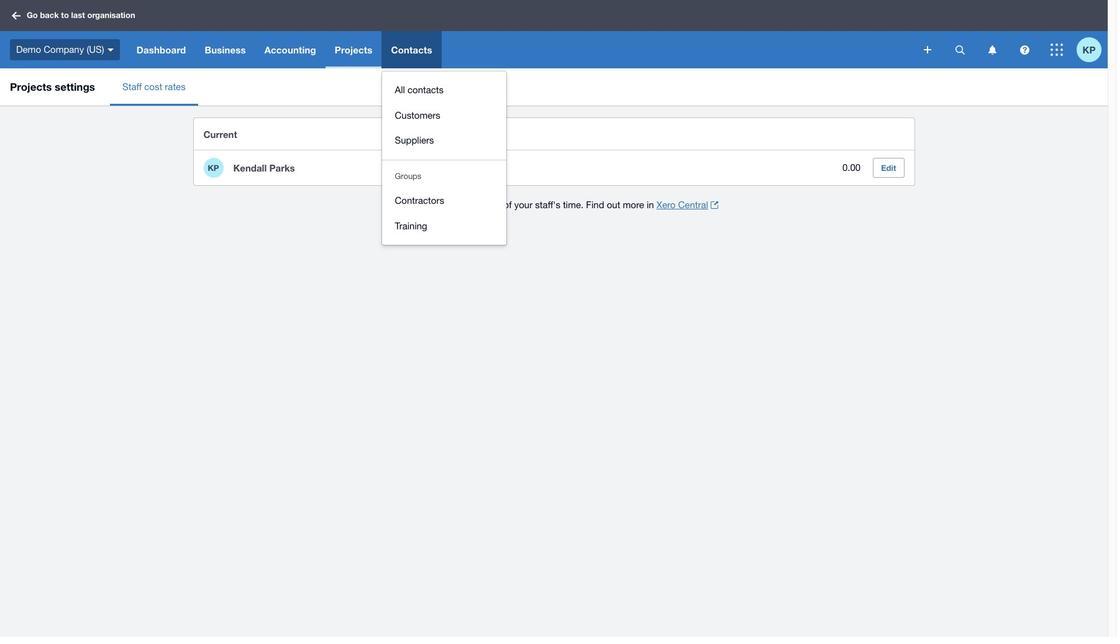 Task type: describe. For each thing, give the bounding box(es) containing it.
settings
[[55, 80, 95, 93]]

banner containing kp
[[0, 0, 1108, 245]]

all contacts
[[395, 85, 444, 95]]

edit
[[882, 163, 897, 173]]

central
[[678, 200, 709, 210]]

all contacts link
[[383, 78, 507, 103]]

out
[[607, 200, 621, 210]]

kendall parks
[[233, 162, 295, 173]]

2 horizontal spatial svg image
[[1051, 44, 1064, 56]]

your
[[515, 200, 533, 210]]

company
[[44, 44, 84, 55]]

projects settings
[[10, 80, 95, 93]]

contractors link
[[383, 188, 507, 214]]

to
[[61, 10, 69, 20]]

xero central link
[[657, 198, 718, 213]]

demo
[[16, 44, 41, 55]]

svg image inside go back to last organisation link
[[12, 11, 21, 20]]

groups group
[[383, 182, 507, 245]]

dashboard link
[[127, 31, 195, 68]]

contacts
[[391, 44, 432, 55]]

time.
[[563, 200, 584, 210]]

demo company (us)
[[16, 44, 104, 55]]

go back to last organisation
[[27, 10, 135, 20]]

1 vertical spatial kp
[[208, 163, 219, 173]]

last
[[71, 10, 85, 20]]

projects for projects
[[335, 44, 373, 55]]

customers
[[395, 110, 441, 120]]

business button
[[195, 31, 255, 68]]

contacts button
[[382, 31, 442, 68]]



Task type: vqa. For each thing, say whether or not it's contained in the screenshot.
Business dropdown button
yes



Task type: locate. For each thing, give the bounding box(es) containing it.
cost
[[390, 200, 410, 210]]

suppliers link
[[383, 128, 507, 153]]

contractors
[[395, 195, 444, 206]]

0 horizontal spatial svg image
[[107, 48, 114, 51]]

accounting button
[[255, 31, 326, 68]]

banner
[[0, 0, 1108, 245]]

group
[[383, 71, 507, 159]]

staff's
[[535, 200, 561, 210]]

training link
[[383, 214, 507, 239]]

0.00
[[843, 162, 861, 173]]

training
[[395, 220, 427, 231]]

contacts
[[408, 85, 444, 95]]

value
[[479, 200, 501, 210]]

projects down demo
[[10, 80, 52, 93]]

svg image inside demo company (us) popup button
[[107, 48, 114, 51]]

0 horizontal spatial kp
[[208, 163, 219, 173]]

business
[[205, 44, 246, 55]]

customers link
[[383, 103, 507, 128]]

of
[[504, 200, 512, 210]]

groups
[[395, 171, 422, 181]]

all
[[395, 85, 405, 95]]

1 horizontal spatial rates
[[412, 200, 433, 210]]

list box
[[383, 71, 507, 245]]

go back to last organisation link
[[7, 5, 143, 27]]

projects left contacts
[[335, 44, 373, 55]]

group containing all contacts
[[383, 71, 507, 159]]

(us)
[[87, 44, 104, 55]]

1 horizontal spatial kp
[[1083, 44, 1096, 55]]

edit button
[[873, 158, 905, 178]]

kp
[[1083, 44, 1096, 55], [208, 163, 219, 173]]

0 vertical spatial rates
[[165, 81, 186, 92]]

cost rates define the value of your staff's time. find out more in xero central
[[390, 200, 709, 210]]

kp inside popup button
[[1083, 44, 1096, 55]]

in
[[647, 200, 654, 210]]

go
[[27, 10, 38, 20]]

projects for projects settings
[[10, 80, 52, 93]]

svg image
[[1051, 44, 1064, 56], [1020, 45, 1030, 54], [107, 48, 114, 51]]

staff cost rates
[[122, 81, 186, 92]]

find
[[586, 200, 605, 210]]

1 vertical spatial rates
[[412, 200, 433, 210]]

the
[[464, 200, 477, 210]]

1 horizontal spatial svg image
[[1020, 45, 1030, 54]]

0 horizontal spatial rates
[[165, 81, 186, 92]]

projects inside "dropdown button"
[[335, 44, 373, 55]]

svg image
[[12, 11, 21, 20], [956, 45, 965, 54], [989, 45, 997, 54], [924, 46, 932, 53]]

demo company (us) button
[[0, 31, 127, 68]]

more
[[623, 200, 644, 210]]

suppliers
[[395, 135, 434, 145]]

0 horizontal spatial projects
[[10, 80, 52, 93]]

list box containing all contacts
[[383, 71, 507, 245]]

rates
[[165, 81, 186, 92], [412, 200, 433, 210]]

accounting
[[265, 44, 316, 55]]

1 horizontal spatial projects
[[335, 44, 373, 55]]

xero
[[657, 200, 676, 210]]

projects
[[335, 44, 373, 55], [10, 80, 52, 93]]

cost
[[144, 81, 162, 92]]

back
[[40, 10, 59, 20]]

current
[[204, 128, 237, 140]]

projects button
[[326, 31, 382, 68]]

kendall
[[233, 162, 267, 173]]

dashboard
[[137, 44, 186, 55]]

0 vertical spatial projects
[[335, 44, 373, 55]]

staff
[[122, 81, 142, 92]]

1 vertical spatial projects
[[10, 80, 52, 93]]

kp button
[[1077, 31, 1108, 68]]

0 vertical spatial kp
[[1083, 44, 1096, 55]]

parks
[[269, 162, 295, 173]]

staff cost rates link
[[110, 68, 198, 106]]

define
[[435, 200, 461, 210]]

organisation
[[87, 10, 135, 20]]



